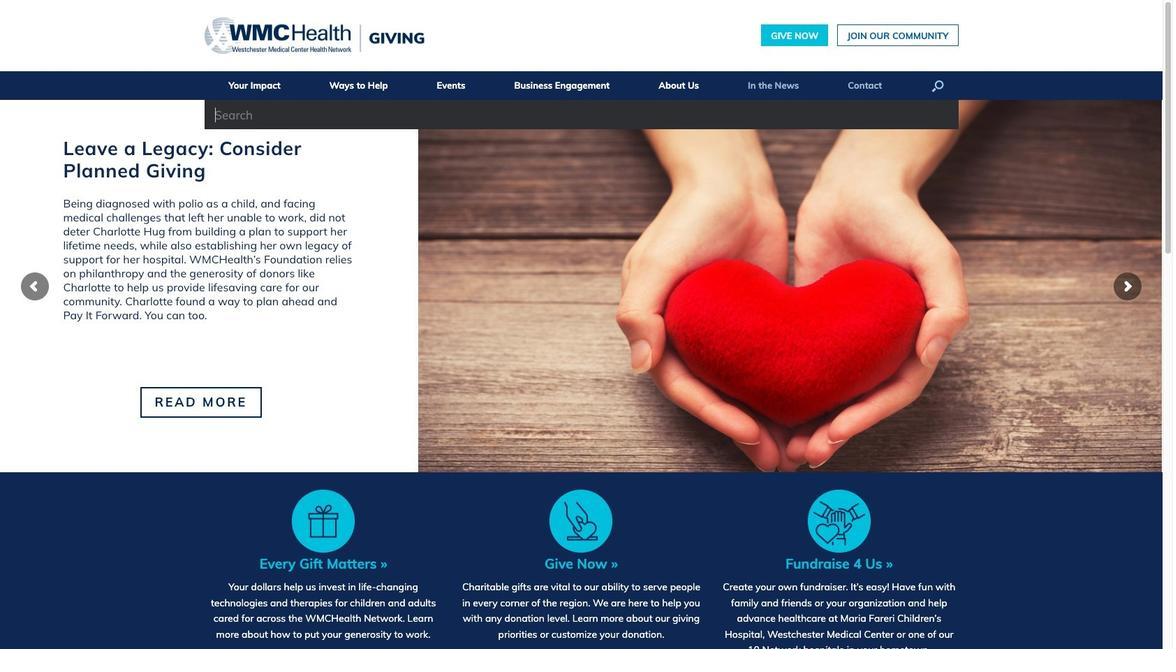 Task type: locate. For each thing, give the bounding box(es) containing it.
None search field
[[204, 100, 959, 129]]

open the search image
[[932, 80, 944, 92]]

Search search field
[[204, 100, 959, 129]]

banner
[[0, 0, 1163, 129]]



Task type: describe. For each thing, give the bounding box(es) containing it.
wmchealth giving logo image
[[204, 17, 424, 54]]



